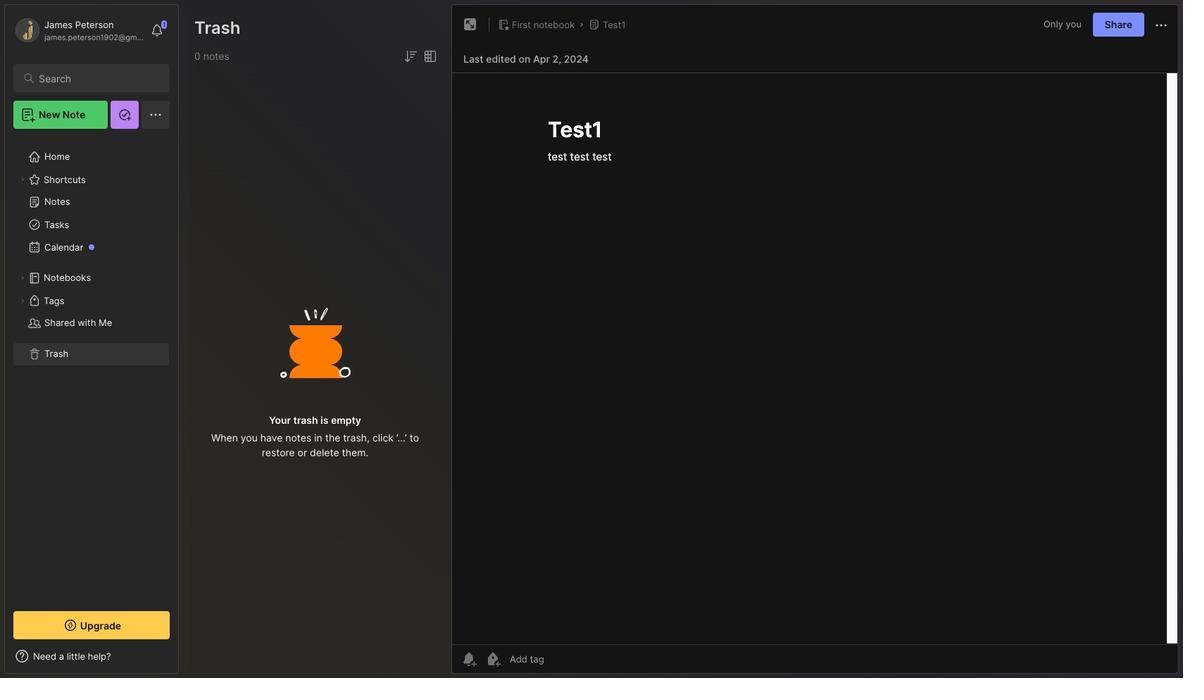Task type: vqa. For each thing, say whether or not it's contained in the screenshot.
SEARCH BOX in Main element
no



Task type: locate. For each thing, give the bounding box(es) containing it.
Note Editor text field
[[452, 73, 1179, 645]]

click to collapse image
[[178, 653, 188, 669]]

tree
[[5, 137, 178, 599]]

Search text field
[[39, 72, 157, 85]]

tree inside main element
[[5, 137, 178, 599]]

add a reminder image
[[461, 651, 478, 668]]

More actions field
[[1154, 16, 1170, 34]]

None search field
[[39, 70, 157, 87]]

main element
[[0, 0, 183, 679]]

expand tags image
[[18, 297, 27, 305]]

expand notebooks image
[[18, 274, 27, 283]]



Task type: describe. For each thing, give the bounding box(es) containing it.
WHAT'S NEW field
[[5, 645, 178, 668]]

Account field
[[13, 16, 144, 44]]

Add tag field
[[509, 653, 615, 666]]

more actions image
[[1154, 17, 1170, 34]]

View options field
[[419, 48, 439, 65]]

note window element
[[452, 4, 1180, 678]]

add tag image
[[485, 651, 502, 668]]

Sort options field
[[402, 48, 419, 65]]

expand note image
[[462, 16, 479, 33]]

none search field inside main element
[[39, 70, 157, 87]]



